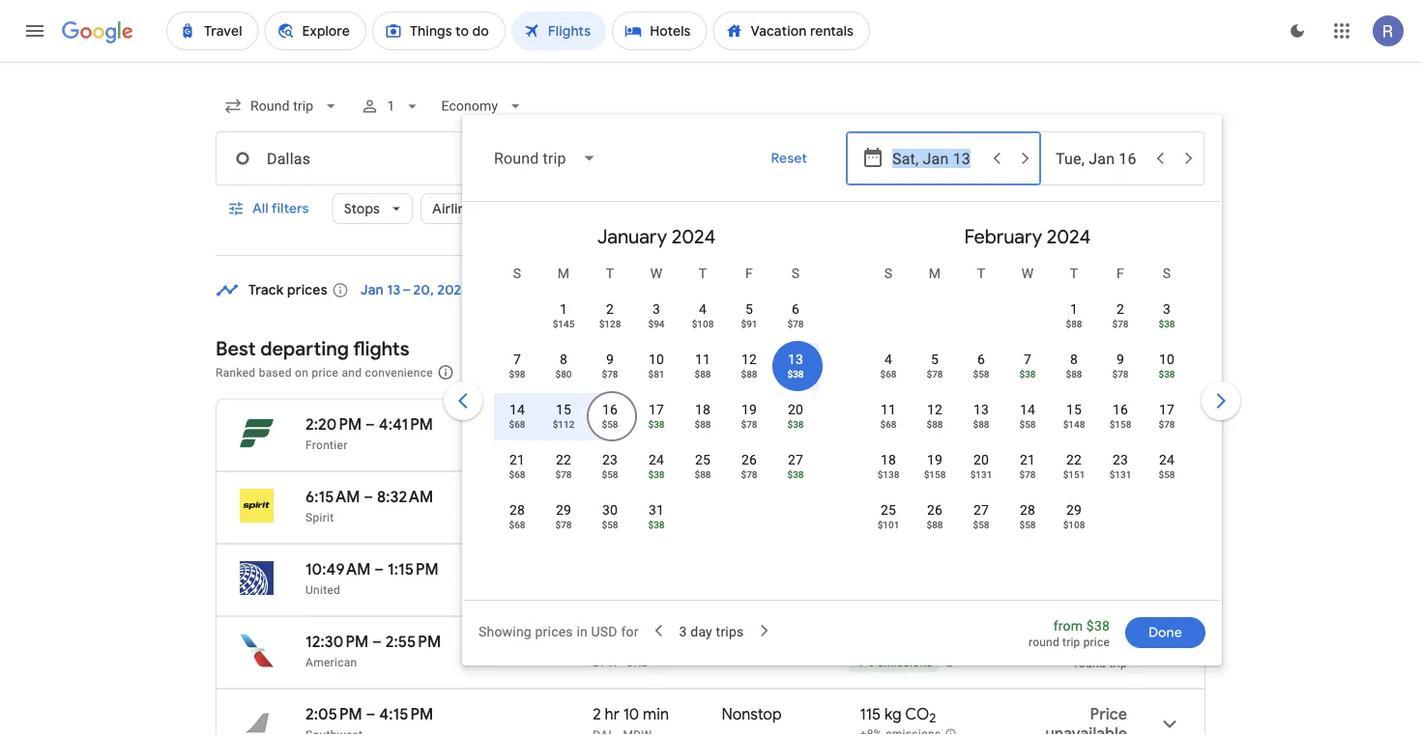 Task type: locate. For each thing, give the bounding box(es) containing it.
fri, feb 2 element
[[1117, 300, 1125, 319]]

1 f from the left
[[746, 265, 753, 281]]

2 inside 2 $78
[[1117, 301, 1125, 317]]

21
[[623, 415, 637, 435], [510, 452, 525, 468], [1020, 452, 1036, 468]]

22 for 22 $151
[[1067, 452, 1082, 468]]

$131 for 20
[[971, 469, 993, 481]]

1
[[387, 98, 395, 114], [560, 301, 568, 317], [1071, 301, 1078, 317], [681, 366, 688, 380]]

3 up $94
[[653, 301, 661, 317]]

24 down total duration 2 hr 21 min. element
[[649, 452, 664, 468]]

20 for 20 $38
[[788, 402, 804, 418]]

mon, feb 26 element
[[927, 501, 943, 520]]

loading results progress bar
[[0, 62, 1422, 66]]

4 hr from the top
[[605, 705, 620, 725]]

all
[[252, 200, 269, 218]]

1 horizontal spatial 4
[[885, 352, 893, 367]]

1 horizontal spatial fees
[[867, 366, 890, 380]]

12:30 pm
[[306, 632, 369, 652]]

$38 for 17
[[648, 419, 665, 430]]

1 7 from the left
[[513, 352, 521, 367]]

1 horizontal spatial 19
[[927, 452, 943, 468]]

prices inside find the best price region
[[287, 282, 328, 299]]

, 68 us dollars element for 21
[[509, 469, 526, 481]]

3 $94
[[648, 301, 665, 330]]

, 78 us dollars element up mon, jan 29 element
[[556, 469, 572, 481]]

row containing 7
[[494, 341, 819, 397]]

15
[[556, 402, 572, 418], [1067, 402, 1082, 418]]

25 inside 25 $88
[[695, 452, 711, 468]]

hr down 2 hr 25 min dfw – ord
[[605, 705, 620, 725]]

11 down 4 $108
[[695, 352, 711, 367]]

12 inside february 2024 row group
[[927, 402, 943, 418]]

0 vertical spatial 11
[[695, 352, 711, 367]]

9 inside february 2024 row group
[[1117, 352, 1125, 367]]

0 horizontal spatial 12 $88
[[741, 352, 758, 380]]

f for january 2024
[[746, 265, 753, 281]]

2 horizontal spatial 10
[[1159, 352, 1175, 367]]

5 for 5 $78
[[931, 352, 939, 367]]

leaves dallas/fort worth international airport at 10:49 am on saturday, january 13 and arrives at o'hare international airport at 1:15 pm on saturday, january 13. element
[[306, 560, 439, 580]]

0 horizontal spatial 12
[[742, 352, 757, 367]]

, 78 us dollars element right 28 $68
[[556, 519, 572, 531]]

row
[[541, 283, 819, 346], [1051, 283, 1190, 346], [494, 341, 819, 397], [866, 341, 1190, 397], [494, 392, 819, 447], [866, 392, 1190, 447], [494, 442, 819, 497], [866, 442, 1190, 497], [494, 492, 680, 547], [866, 492, 1098, 547]]

grid containing january 2024
[[471, 210, 1214, 612]]

19
[[742, 402, 757, 418], [927, 452, 943, 468]]

9 $78 inside january 2024 row group
[[602, 352, 618, 380]]

13 for 13 $88
[[974, 402, 989, 418]]

, 131 us dollars element up tue, feb 27 element
[[971, 469, 993, 481]]

$88
[[1066, 318, 1083, 330], [695, 368, 711, 380], [741, 368, 758, 380], [1066, 368, 1083, 380], [695, 419, 711, 430], [927, 419, 943, 430], [973, 419, 990, 430], [695, 469, 711, 481], [927, 519, 943, 531]]

16 $158
[[1110, 402, 1132, 430]]

0 vertical spatial dfw
[[593, 439, 618, 452]]

1 horizontal spatial , 131 us dollars element
[[1110, 469, 1132, 481]]

and left bag
[[820, 366, 840, 380]]

0 vertical spatial round trip
[[1075, 440, 1128, 453]]

27 inside 27 $58
[[974, 502, 989, 518]]

9 $78
[[602, 352, 618, 380], [1113, 352, 1129, 380]]

2 24 from the left
[[1159, 452, 1175, 468]]

12:30 pm – 2:55 pm american
[[306, 632, 441, 670]]

$78 up wed, feb 28 element
[[1020, 469, 1036, 481]]

13 inside 13 $38
[[788, 352, 804, 367]]

, 58 us dollars element for 30
[[602, 519, 618, 531]]

, 38 us dollars element for 24
[[648, 469, 665, 481]]

learn more about tracked prices image
[[331, 282, 349, 299]]

$58 for 30
[[602, 519, 618, 531]]

1 vertical spatial nonstop
[[719, 632, 779, 652]]

1 23 from the left
[[602, 452, 618, 468]]

, 58 us dollars element for 24
[[1159, 469, 1176, 481]]

1 horizontal spatial 23
[[1113, 452, 1129, 468]]

11 for 11 $68
[[881, 402, 897, 418]]

18 inside the 18 $88
[[695, 402, 711, 418]]

$78 up mon, jan 29 element
[[556, 469, 572, 481]]

4 for 4 $68
[[885, 352, 893, 367]]

2 $131 from the left
[[1110, 469, 1132, 481]]

178 US dollars text field
[[1095, 632, 1128, 652]]

passenger assistance button
[[954, 366, 1073, 380]]

Arrival time: 1:15 PM. text field
[[388, 560, 439, 580]]

, 68 us dollars element up sun, jan 28 "element"
[[509, 469, 526, 481]]

total duration 2 hr 25 min. element
[[593, 632, 719, 655]]

$78 for fri, feb 9 element at the right of the page
[[1113, 368, 1129, 380]]

1 vertical spatial prices
[[535, 624, 573, 640]]

, 68 us dollars element for 4
[[880, 368, 897, 380]]

, 58 us dollars element right 27 $58
[[1020, 519, 1036, 531]]

2 inside 2 hr 17 min dfw – ord
[[593, 487, 601, 507]]

14 inside 14 $58
[[1020, 402, 1036, 418]]

26 inside the 26 $88
[[927, 502, 943, 518]]

2 for 2 $128
[[606, 301, 614, 317]]

1 horizontal spatial 12 $88
[[927, 402, 943, 430]]

, 88 us dollars element
[[1066, 318, 1083, 330], [695, 368, 711, 380], [741, 368, 758, 380], [1066, 368, 1083, 380], [695, 419, 711, 430], [927, 419, 943, 430], [973, 419, 990, 430], [695, 469, 711, 481], [927, 519, 943, 531]]

sat, jan 27 element
[[788, 451, 804, 470]]

w up wed, jan 3 element on the top left of page
[[651, 265, 663, 281]]

$101
[[878, 519, 900, 531]]

, 68 us dollars element for 11
[[880, 419, 897, 430]]

24 for 24 $38
[[649, 452, 664, 468]]

0 vertical spatial -
[[855, 439, 859, 453]]

22
[[556, 452, 572, 468], [1067, 452, 1082, 468]]

1 vertical spatial ord
[[626, 656, 649, 670]]

0 vertical spatial ord
[[626, 511, 649, 525]]

26 for 26 $78
[[742, 452, 757, 468]]

0 horizontal spatial 21
[[510, 452, 525, 468]]

10:49 am – 1:15 pm united
[[306, 560, 439, 597]]

9 for tue, jan 9 element
[[606, 352, 614, 367]]

20 inside 20 $38
[[788, 402, 804, 418]]

$98
[[509, 368, 526, 380]]

16 down taxes
[[602, 402, 618, 418]]

, 91 us dollars element
[[741, 318, 758, 330]]

14 down , 98 us dollars element
[[510, 402, 525, 418]]

$108 inside january 2024 row group
[[692, 318, 714, 330]]

30 $58
[[602, 502, 618, 531]]

fees right + in the left of the page
[[636, 366, 659, 380]]

$88 up thu, jan 18 element
[[695, 368, 711, 380]]

based
[[259, 366, 292, 380]]

wed, jan 31 element
[[649, 501, 664, 520]]

sat, jan 20 element
[[788, 400, 804, 420]]

– inside 2 hr 21 min dfw – mdw
[[618, 439, 626, 452]]

2 vertical spatial kg
[[885, 705, 902, 725]]

main menu image
[[23, 19, 46, 43]]

27 $58
[[973, 502, 990, 531]]

, 78 us dollars element for fri, feb 9 element at the right of the page
[[1113, 368, 1129, 380]]

$148
[[1063, 419, 1085, 430]]

, 88 us dollars element for thu, feb 8 element
[[1066, 368, 1083, 380]]

min inside 2 hr 17 min dfw – ord
[[641, 487, 667, 507]]

1 vertical spatial 25
[[881, 502, 897, 518]]

0 horizontal spatial 28
[[510, 502, 525, 518]]

1 9 $78 from the left
[[602, 352, 618, 380]]

1 horizontal spatial 7
[[1024, 352, 1032, 367]]

round down 178 us dollars text box
[[1075, 657, 1106, 671]]

nonstop flight. element
[[719, 415, 779, 438], [719, 632, 779, 655], [722, 705, 782, 728]]

27 inside 27 $38
[[788, 452, 804, 468]]

13 inside 13 $88
[[974, 402, 989, 418]]

1 horizontal spatial 27
[[974, 502, 989, 518]]

2024 right 13 – 20, at the top
[[437, 282, 470, 299]]

for inside best departing flights main content
[[662, 366, 678, 380]]

0 horizontal spatial 7
[[513, 352, 521, 367]]

m inside january 2024 row group
[[558, 265, 570, 281]]

required
[[546, 366, 590, 380]]

0 vertical spatial , 158 us dollars element
[[1110, 419, 1132, 430]]

price
[[312, 366, 339, 380], [1084, 636, 1110, 650]]

$38 for 7
[[1020, 368, 1036, 380]]

fees right bag
[[867, 366, 890, 380]]

2 vertical spatial nonstop
[[722, 705, 782, 725]]

1 , 131 us dollars element from the left
[[971, 469, 993, 481]]

, 78 us dollars element
[[788, 318, 804, 330], [1113, 318, 1129, 330], [602, 368, 618, 380], [927, 368, 943, 380], [1113, 368, 1129, 380], [741, 419, 758, 430], [1159, 419, 1176, 430], [556, 469, 572, 481], [741, 469, 758, 481], [1020, 469, 1036, 481], [556, 519, 572, 531]]

0 vertical spatial kg co 2 -21% emissions
[[855, 415, 940, 453]]

, 108 us dollars element up thu, jan 11 "element"
[[692, 318, 714, 330]]

8 for 8 $80
[[560, 352, 568, 367]]

1 vertical spatial 19
[[927, 452, 943, 468]]

16
[[602, 402, 618, 418], [1113, 402, 1129, 418]]

0 horizontal spatial 23
[[602, 452, 618, 468]]

4 inside "4 $68"
[[885, 352, 893, 367]]

24 inside 24 $58
[[1159, 452, 1175, 468]]

fri, feb 16 element
[[1113, 400, 1129, 420]]

this price for this flight doesn't include overhead bin access. if you need a carry-on bag, use the bags filter to update prices. image
[[1078, 413, 1101, 436], [1076, 485, 1100, 508]]

nonstop flight. element for 2 hr 10 min
[[722, 705, 782, 728]]

1 m from the left
[[558, 265, 570, 281]]

$112
[[553, 419, 575, 430]]

28 down 21 $68
[[510, 502, 525, 518]]

thu, jan 18 element
[[695, 400, 711, 420]]

1 horizontal spatial $108
[[1063, 519, 1085, 531]]

$68 for 4
[[880, 368, 897, 380]]

0 horizontal spatial , 158 us dollars element
[[924, 469, 946, 481]]

15 for 15 $112
[[556, 402, 572, 418]]

charges
[[773, 366, 817, 380]]

fri, jan 5 element
[[746, 300, 753, 319]]

, 78 us dollars element up wed, feb 28 element
[[1020, 469, 1036, 481]]

mon, feb 19 element
[[927, 451, 943, 470]]

may
[[893, 366, 916, 380]]

– down '16 $58'
[[618, 439, 626, 452]]

27
[[788, 452, 804, 468], [974, 502, 989, 518]]

grid
[[471, 210, 1214, 612]]

15 inside 15 $112
[[556, 402, 572, 418]]

21 inside 21 $78
[[1020, 452, 1036, 468]]

adult.
[[691, 366, 722, 380]]

sat, feb 17 element
[[1159, 400, 1175, 420]]

ord
[[626, 511, 649, 525], [626, 656, 649, 670]]

1 28 from the left
[[510, 502, 525, 518]]

- inside 'popup button'
[[855, 657, 859, 670]]

16 inside 16 $158
[[1113, 402, 1129, 418]]

1 vertical spatial for
[[621, 624, 639, 640]]

Arrival time: 4:15 PM. text field
[[379, 705, 434, 725]]

0 vertical spatial 13
[[788, 352, 804, 367]]

2 $128
[[599, 301, 621, 330]]

12 $88 inside february 2024 row group
[[927, 402, 943, 430]]

2 29 from the left
[[1067, 502, 1082, 518]]

row containing 21
[[494, 442, 819, 497]]

2 9 from the left
[[1117, 352, 1125, 367]]

21 inside 2 hr 21 min dfw – mdw
[[623, 415, 637, 435]]

$58 right 23 $131
[[1159, 469, 1176, 481]]

2 for 2 $78
[[1117, 301, 1125, 317]]

1 24 from the left
[[649, 452, 664, 468]]

hr inside 2 hr 25 min dfw – ord
[[605, 632, 620, 652]]

25 inside 25 $101
[[881, 502, 897, 518]]

1 8 from the left
[[560, 352, 568, 367]]

0 vertical spatial 26
[[742, 452, 757, 468]]

nonstop for 2 hr 21 min
[[719, 415, 779, 435]]

, 131 us dollars element right , 151 us dollars element on the bottom right of the page
[[1110, 469, 1132, 481]]

20 down charges
[[788, 402, 804, 418]]

$88 right the , 101 us dollars element
[[927, 519, 943, 531]]

2 $78
[[1113, 301, 1129, 330]]

10 inside 10 $81
[[649, 352, 664, 367]]

3 inside 3 $38
[[1163, 301, 1171, 317]]

emissions inside 'popup button'
[[878, 657, 933, 670]]

price inside best departing flights main content
[[312, 366, 339, 380]]

february
[[965, 224, 1043, 249]]

0 horizontal spatial 16
[[602, 402, 618, 418]]

$158 up mon, feb 26 element at the bottom right of page
[[924, 469, 946, 481]]

w for january
[[651, 265, 663, 281]]

1 horizontal spatial 26
[[927, 502, 943, 518]]

14 for 14 $58
[[1020, 402, 1036, 418]]

times button
[[690, 193, 772, 224]]

8 inside '8 $88'
[[1071, 352, 1078, 367]]

$58 for 14
[[1020, 419, 1036, 430]]

1 vertical spatial 18
[[881, 452, 897, 468]]

16 for 16 $158
[[1113, 402, 1129, 418]]

2:20 pm – 4:41 pm frontier
[[306, 415, 433, 452]]

2 , 131 us dollars element from the left
[[1110, 469, 1132, 481]]

$138
[[878, 469, 900, 481]]

row containing 11
[[866, 392, 1190, 447]]

17 inside 2 hr 17 min dfw – ord
[[623, 487, 638, 507]]

dfw down '16 $58'
[[593, 439, 618, 452]]

row containing 28
[[494, 492, 680, 547]]

, 88 us dollars element up mon, feb 19 element
[[927, 419, 943, 430]]

11 inside 11 $88
[[695, 352, 711, 367]]

hr inside 2 hr 21 min dfw – mdw
[[605, 415, 620, 435]]

30
[[602, 502, 618, 518]]

tue, jan 16, return date. element
[[602, 400, 618, 420]]

None search field
[[216, 83, 1245, 666]]

airlines
[[432, 200, 481, 218]]

total duration 2 hr 17 min. element
[[593, 487, 719, 510]]

dfw inside 2 hr 25 min dfw – ord
[[593, 656, 618, 670]]

$80
[[556, 368, 572, 380]]

, 138 us dollars element
[[878, 469, 900, 481]]

tue, feb 13 element
[[974, 400, 989, 420]]

0 horizontal spatial 2024
[[437, 282, 470, 299]]

2 vertical spatial emissions
[[878, 657, 933, 670]]

1 vertical spatial 26
[[927, 502, 943, 518]]

$88 left 26 $78
[[695, 469, 711, 481]]

8 $88
[[1066, 352, 1083, 380]]

0 horizontal spatial m
[[558, 265, 570, 281]]

– inside the 12:30 pm – 2:55 pm american
[[372, 632, 382, 652]]

3 right fri, feb 2 element
[[1163, 301, 1171, 317]]

1 9 from the left
[[606, 352, 614, 367]]

2 for 2 hr 21 min dfw – mdw
[[593, 415, 601, 435]]

1 kg co 2 -21% emissions from the top
[[855, 415, 940, 453]]

2 w from the left
[[1022, 265, 1034, 281]]

1 horizontal spatial 22
[[1067, 452, 1082, 468]]

$68 up the sun, jan 21 element
[[509, 419, 526, 430]]

$58 for 6
[[973, 368, 990, 380]]

7 inside 7 $98
[[513, 352, 521, 367]]

1 horizontal spatial 11
[[881, 402, 897, 418]]

0 horizontal spatial f
[[746, 265, 753, 281]]

9 inside january 2024 row group
[[606, 352, 614, 367]]

1 horizontal spatial 17
[[649, 402, 664, 418]]

best departing flights
[[216, 337, 410, 361]]

dfw inside 2 hr 17 min dfw – ord
[[593, 511, 618, 525]]

row containing 25
[[866, 492, 1098, 547]]

31
[[649, 502, 664, 518]]

f up 'fri, jan 5' element
[[746, 265, 753, 281]]

0 vertical spatial $158
[[1110, 419, 1132, 430]]

, 58 us dollars element up wed, feb 21 element
[[1020, 419, 1036, 430]]

26
[[742, 452, 757, 468], [927, 502, 943, 518]]

swap origin and destination. image
[[512, 147, 535, 170]]

4 inside 4 $108
[[699, 301, 707, 317]]

$88 for tue, feb 13 element
[[973, 419, 990, 430]]

hr inside total duration 2 hr 10 min. element
[[605, 705, 620, 725]]

flight details. leaves dallas/fort worth international airport at 12:30 pm on saturday, january 13 and arrives at o'hare international airport at 2:55 pm on saturday, january 13. image
[[1147, 629, 1193, 676]]

1 ord from the top
[[626, 511, 649, 525]]

trip down from
[[1063, 636, 1081, 650]]

1 horizontal spatial 18
[[881, 452, 897, 468]]

, 158 us dollars element for 16
[[1110, 419, 1132, 430]]

$58 right 27 $58
[[1020, 519, 1036, 531]]

2 for 2 hr 25 min dfw – ord
[[593, 632, 601, 652]]

0 horizontal spatial fees
[[636, 366, 659, 380]]

19 down the optional
[[742, 402, 757, 418]]

-7% emissions button
[[849, 633, 955, 674]]

Departure time: 6:15 AM. text field
[[306, 487, 360, 507]]

Departure time: 2:05 PM. text field
[[306, 705, 362, 725]]

1 horizontal spatial 28
[[1020, 502, 1036, 518]]

10 for 10 $81
[[649, 352, 664, 367]]

$58 for 16
[[602, 419, 618, 430]]

1 - from the top
[[855, 439, 859, 453]]

round
[[1075, 440, 1106, 453], [1075, 512, 1106, 526], [1029, 636, 1060, 650], [1075, 657, 1106, 671]]

16 down sort
[[1113, 402, 1129, 418]]

$158 for 19
[[924, 469, 946, 481]]

wed, feb 7 element
[[1024, 350, 1032, 369]]

9 $78 for fri, feb 9 element at the right of the page
[[1113, 352, 1129, 380]]

1 vertical spatial $158
[[924, 469, 946, 481]]

6 for 6 $78
[[792, 301, 800, 317]]

23 inside "23 $58"
[[602, 452, 618, 468]]

2 8 from the left
[[1071, 352, 1078, 367]]

0 horizontal spatial 15
[[556, 402, 572, 418]]

, 38 us dollars element for 10
[[1159, 368, 1176, 380]]

dfw for 2 hr 17 min
[[593, 511, 618, 525]]

mon, jan 29 element
[[556, 501, 572, 520]]

15 inside 15 $148
[[1067, 402, 1082, 418]]

assistance
[[1014, 366, 1073, 380]]

0 horizontal spatial price
[[616, 200, 649, 218]]

$91
[[741, 318, 758, 330]]

$88 for thu, jan 18 element
[[695, 419, 711, 430]]

8 $80
[[556, 352, 572, 380]]

– inside 10:49 am – 1:15 pm united
[[375, 560, 384, 580]]

26 inside 26 $78
[[742, 452, 757, 468]]

26 down 19 $78
[[742, 452, 757, 468]]

1 inside 1 $88
[[1071, 301, 1078, 317]]

17
[[649, 402, 664, 418], [1159, 402, 1175, 418], [623, 487, 638, 507]]

6 inside 6 $58
[[978, 352, 985, 367]]

kg inside 115 kg co 2
[[885, 705, 902, 725]]

price inside popup button
[[616, 200, 649, 218]]

usd
[[591, 624, 618, 640]]

nonstop flight. element down trips
[[722, 705, 782, 728]]

, 78 us dollars element up fri, feb 16 element
[[1113, 368, 1129, 380]]

2:05 pm – 4:15 pm
[[306, 705, 434, 725]]

, 78 us dollars element up sat, jan 13, departure date. element
[[788, 318, 804, 330]]

price inside from $38 round trip price
[[1084, 636, 1110, 650]]

2 hr from the top
[[605, 487, 620, 507]]

round trip down , 151 us dollars element on the bottom right of the page
[[1075, 512, 1128, 526]]

grid
[[1013, 280, 1038, 298]]

thu, feb 22 element
[[1067, 451, 1082, 470]]

tue, jan 30 element
[[602, 501, 618, 520]]

1 22 from the left
[[556, 452, 572, 468]]

$58 down 30
[[602, 519, 618, 531]]

0 vertical spatial prices
[[287, 282, 328, 299]]

2024
[[672, 224, 716, 249], [1047, 224, 1091, 249], [437, 282, 470, 299]]

12 $88 down apply. at the right
[[927, 402, 943, 430]]

sun, feb 4 element
[[885, 350, 893, 369]]

trip inside from $38 round trip price
[[1063, 636, 1081, 650]]

thu, feb 8 element
[[1071, 350, 1078, 369]]

9
[[606, 352, 614, 367], [1117, 352, 1125, 367]]

2 f from the left
[[1117, 265, 1125, 281]]

0 horizontal spatial w
[[651, 265, 663, 281]]

1 14 from the left
[[510, 402, 525, 418]]

price up january
[[616, 200, 649, 218]]

23 inside 23 $131
[[1113, 452, 1129, 468]]

$108 right 28 $58
[[1063, 519, 1085, 531]]

10 inside 10 $38
[[1159, 352, 1175, 367]]

5 inside 5 $78
[[931, 352, 939, 367]]

13 down 6 $78
[[788, 352, 804, 367]]

1 vertical spatial 13
[[974, 402, 989, 418]]

3 hr from the top
[[605, 632, 620, 652]]

6 left "wed, feb 7" element
[[978, 352, 985, 367]]

$78 for wed, feb 21 element
[[1020, 469, 1036, 481]]

0 vertical spatial kg
[[876, 415, 893, 435]]

18 up $138
[[881, 452, 897, 468]]

from
[[1054, 618, 1083, 634]]

1 horizontal spatial , 108 us dollars element
[[1063, 519, 1085, 531]]

, 88 us dollars element for thu, jan 25 element
[[695, 469, 711, 481]]

, 78 us dollars element up "sat, feb 24" element
[[1159, 419, 1176, 430]]

, 38 us dollars element
[[1159, 318, 1176, 330], [788, 368, 804, 380], [1020, 368, 1036, 380], [1159, 368, 1176, 380], [648, 419, 665, 430], [788, 419, 804, 430], [648, 469, 665, 481], [788, 469, 804, 481], [648, 519, 665, 531]]

, 38 us dollars element for 3
[[1159, 318, 1176, 330]]

trip down $38 text box
[[1109, 440, 1128, 453]]

21 down "14 $68"
[[510, 452, 525, 468]]

january 2024
[[597, 224, 716, 249]]

1 dfw from the top
[[593, 439, 618, 452]]

2 28 from the left
[[1020, 502, 1036, 518]]

, 158 us dollars element up fri, feb 23 element
[[1110, 419, 1132, 430]]

bags button
[[521, 193, 597, 224]]

f
[[746, 265, 753, 281], [1117, 265, 1125, 281]]

19 left tue, feb 20 element in the right of the page
[[927, 452, 943, 468]]

, 78 us dollars element for mon, jan 22 element
[[556, 469, 572, 481]]

– left arrival time: 1:15 pm. text field
[[375, 560, 384, 580]]

2024 for january 2024
[[672, 224, 716, 249]]

13
[[788, 352, 804, 367], [974, 402, 989, 418]]

None field
[[216, 89, 348, 124], [434, 89, 533, 124], [479, 135, 613, 182], [216, 89, 348, 124], [434, 89, 533, 124], [479, 135, 613, 182]]

mon, feb 12 element
[[927, 400, 943, 420]]

1 and from the left
[[342, 366, 362, 380]]

1 vertical spatial kg co 2 -21% emissions
[[855, 487, 940, 525]]

1 15 from the left
[[556, 402, 572, 418]]

12 for , 88 us dollars "element" for mon, feb 12 element on the bottom right of the page
[[927, 402, 943, 418]]

17 inside "17 $38"
[[649, 402, 664, 418]]

1 horizontal spatial , 158 us dollars element
[[1110, 419, 1132, 430]]

3 - from the top
[[855, 657, 859, 670]]

2 kg co 2 -21% emissions from the top
[[855, 487, 940, 525]]

dfw for 2 hr 21 min
[[593, 439, 618, 452]]

22 inside 22 $151
[[1067, 452, 1082, 468]]

$78 up sat, jan 13, departure date. element
[[788, 318, 804, 330]]

, 151 us dollars element
[[1063, 469, 1085, 481]]

1 w from the left
[[651, 265, 663, 281]]

24 $38
[[648, 452, 665, 481]]

$58 right the 26 $88
[[973, 519, 990, 531]]

2:55 pm
[[386, 632, 441, 652]]

0 horizontal spatial 25
[[623, 632, 640, 652]]

0 vertical spatial 20
[[788, 402, 804, 418]]

, 78 us dollars element up fri, feb 9 element at the right of the page
[[1113, 318, 1129, 330]]

co left mon, feb 12 element on the bottom right of the page
[[896, 415, 921, 435]]

1 horizontal spatial 15
[[1067, 402, 1082, 418]]

22 inside "22 $78"
[[556, 452, 572, 468]]

co left mon, feb 26 element at the bottom right of page
[[896, 487, 921, 507]]

0 horizontal spatial 9 $78
[[602, 352, 618, 380]]

t
[[606, 265, 614, 281], [699, 265, 707, 281], [977, 265, 986, 281], [1070, 265, 1079, 281]]

leaves dallas/fort worth international airport at 12:30 pm on saturday, january 13 and arrives at o'hare international airport at 2:55 pm on saturday, january 13. element
[[306, 632, 441, 652]]

none search field containing january 2024
[[216, 83, 1245, 666]]

mon, jan 1 element
[[560, 300, 568, 319]]

0 horizontal spatial 26
[[742, 452, 757, 468]]

, 88 us dollars element up thu, feb 8 element
[[1066, 318, 1083, 330]]

1 vertical spatial price
[[1084, 636, 1110, 650]]

115
[[860, 705, 881, 725]]

1 hr from the top
[[605, 415, 620, 435]]

$78 up fri, feb 16 element
[[1113, 368, 1129, 380]]

, 80 us dollars element
[[556, 368, 572, 380]]

29 for 29 $108
[[1067, 502, 1082, 518]]

7%
[[859, 657, 874, 670]]

, 94 us dollars element
[[648, 318, 665, 330]]

12 down apply. at the right
[[927, 402, 943, 418]]

1 vertical spatial co
[[896, 487, 921, 507]]

1 vertical spatial , 158 us dollars element
[[924, 469, 946, 481]]

16 for 16 $58
[[602, 402, 618, 418]]

12 $88 inside january 2024 row group
[[741, 352, 758, 380]]

12 $88 down ", 91 us dollars" element
[[741, 352, 758, 380]]

kg
[[876, 415, 893, 435], [876, 487, 893, 507], [885, 705, 902, 725]]

leaves dallas/fort worth international airport at 6:15 am on saturday, january 13 and arrives at o'hare international airport at 8:32 am on saturday, january 13. element
[[306, 487, 433, 507]]

– inside 2 hr 17 min dfw – ord
[[618, 511, 626, 525]]

$58 up tue, feb 13 element
[[973, 368, 990, 380]]

11 down may
[[881, 402, 897, 418]]

$88 for "fri, jan 12" element
[[741, 368, 758, 380]]

min inside 2 hr 21 min dfw – mdw
[[641, 415, 667, 435]]

0 vertical spatial 18
[[695, 402, 711, 418]]

1 vertical spatial dfw
[[593, 511, 618, 525]]

thu, feb 29 element
[[1067, 501, 1082, 520]]

23 down $38 text box
[[1113, 452, 1129, 468]]

price inside 'price unavailable'
[[1090, 705, 1128, 725]]

2 21% from the top
[[859, 512, 881, 525]]

12 down ", 91 us dollars" element
[[742, 352, 757, 367]]

0 vertical spatial 12 $88
[[741, 352, 758, 380]]

3 dfw from the top
[[593, 656, 618, 670]]

co right 115
[[905, 705, 930, 725]]

0 horizontal spatial 3
[[653, 301, 661, 317]]

17 for 17 $38
[[649, 402, 664, 418]]

1 horizontal spatial 13
[[974, 402, 989, 418]]

1 for 1 $88
[[1071, 301, 1078, 317]]

3 inside 3 $94
[[653, 301, 661, 317]]

$88 up tue, feb 20 element in the right of the page
[[973, 419, 990, 430]]

5 $78
[[927, 352, 943, 380]]

1 horizontal spatial 29
[[1067, 502, 1082, 518]]

1 horizontal spatial 16
[[1113, 402, 1129, 418]]

25 up the , 101 us dollars element
[[881, 502, 897, 518]]

1 horizontal spatial 10
[[649, 352, 664, 367]]

1 vertical spatial -
[[855, 512, 859, 525]]

1 vertical spatial , 108 us dollars element
[[1063, 519, 1085, 531]]

23 $131
[[1110, 452, 1132, 481]]

– left 31 $38
[[618, 511, 626, 525]]

fri, jan 12 element
[[742, 350, 757, 369]]

2 vertical spatial 25
[[623, 632, 640, 652]]

0 horizontal spatial 9
[[606, 352, 614, 367]]

6 inside 6 $78
[[792, 301, 800, 317]]

2 inside 2 hr 25 min dfw – ord
[[593, 632, 601, 652]]

, 58 us dollars element up the tue, jan 23 "element"
[[602, 419, 618, 430]]

reset
[[771, 150, 808, 167]]

$38 for 3
[[1159, 318, 1176, 330]]

9 $78 inside february 2024 row group
[[1113, 352, 1129, 380]]

, 68 us dollars element up the sun, jan 21 element
[[509, 419, 526, 430]]

, 108 us dollars element
[[692, 318, 714, 330], [1063, 519, 1085, 531]]

0 horizontal spatial 4
[[699, 301, 707, 317]]

, 58 us dollars element for 27
[[973, 519, 990, 531]]

22 down $112
[[556, 452, 572, 468]]

$68 left 29 $78
[[509, 519, 526, 531]]

26 down 19 $158
[[927, 502, 943, 518]]

$131 right , 151 us dollars element on the bottom right of the page
[[1110, 469, 1132, 481]]

$78 for the sat, feb 17 element
[[1159, 419, 1176, 430]]

2 15 from the left
[[1067, 402, 1082, 418]]

2 14 from the left
[[1020, 402, 1036, 418]]

8 inside 8 $80
[[560, 352, 568, 367]]

, 68 us dollars element
[[880, 368, 897, 380], [509, 419, 526, 430], [880, 419, 897, 430], [509, 469, 526, 481], [509, 519, 526, 531]]

february 2024 row group
[[842, 210, 1214, 593]]

, 131 us dollars element
[[971, 469, 993, 481], [1110, 469, 1132, 481]]

5 up ", 91 us dollars" element
[[746, 301, 753, 317]]

hr right in
[[605, 632, 620, 652]]

$78 for fri, jan 19 element
[[741, 419, 758, 430]]

1 horizontal spatial prices
[[535, 624, 573, 640]]

sat, feb 24 element
[[1159, 451, 1175, 470]]

kg up sun, feb 18 element
[[876, 415, 893, 435]]

2 - from the top
[[855, 512, 859, 525]]

6 right 'fri, jan 5' element
[[792, 301, 800, 317]]

nonstop flight. element for 2 hr 21 min
[[719, 415, 779, 438]]

– down total duration 2 hr 25 min. element
[[618, 656, 626, 670]]

2 7 from the left
[[1024, 352, 1032, 367]]

nonstop for 2 hr 10 min
[[722, 705, 782, 725]]

2 hr 25 min dfw – ord
[[593, 632, 670, 670]]

1 horizontal spatial f
[[1117, 265, 1125, 281]]

, 88 us dollars element up fri, jan 19 element
[[741, 368, 758, 380]]

2 22 from the left
[[1067, 452, 1082, 468]]

$131 up tue, feb 27 element
[[971, 469, 993, 481]]

Return text field
[[1056, 132, 1145, 185]]

duration
[[1089, 200, 1145, 218]]

ord for 25
[[626, 656, 649, 670]]

$38 for 27
[[788, 469, 804, 481]]

january
[[597, 224, 667, 249]]

2 ord from the top
[[626, 656, 649, 670]]

2 9 $78 from the left
[[1113, 352, 1129, 380]]

2 inside 2 $128
[[606, 301, 614, 317]]

$108 inside row
[[1063, 519, 1085, 531]]

jan 13 – 20, 2024
[[361, 282, 470, 299]]

21 for 21 $68
[[510, 452, 525, 468]]

1 16 from the left
[[602, 402, 618, 418]]

0 horizontal spatial 6
[[792, 301, 800, 317]]

3 $38
[[1159, 301, 1176, 330]]

0 vertical spatial 19
[[742, 402, 757, 418]]

1 horizontal spatial w
[[1022, 265, 1034, 281]]

29 $108
[[1063, 502, 1085, 531]]

0 vertical spatial nonstop
[[719, 415, 779, 435]]

0 vertical spatial , 108 us dollars element
[[692, 318, 714, 330]]

1 inside 1 $145
[[560, 301, 568, 317]]

25 for 25 $101
[[881, 502, 897, 518]]

w for february
[[1022, 265, 1034, 281]]

2 inside 2 hr 21 min dfw – mdw
[[593, 415, 601, 435]]

None text field
[[216, 132, 519, 186]]

in
[[577, 624, 588, 640]]

19 inside 19 $158
[[927, 452, 943, 468]]

sat, feb 10 element
[[1159, 350, 1175, 369]]

, 68 us dollars element for 28
[[509, 519, 526, 531]]

0 vertical spatial 12
[[742, 352, 757, 367]]

sun, jan 21 element
[[510, 451, 525, 470]]

1 vertical spatial 21%
[[859, 512, 881, 525]]

20 for 20 $131
[[974, 452, 989, 468]]

thu, feb 15 element
[[1067, 400, 1082, 420]]

ord inside 2 hr 17 min dfw – ord
[[626, 511, 649, 525]]

15 up $148
[[1067, 402, 1082, 418]]

2 dfw from the top
[[593, 511, 618, 525]]

1 29 from the left
[[556, 502, 572, 518]]

24
[[649, 452, 664, 468], [1159, 452, 1175, 468]]

, 58 us dollars element for 14
[[1020, 419, 1036, 430]]

-7% emissions
[[855, 657, 933, 670]]

25 $88
[[695, 452, 711, 481]]

$78 up fri, feb 9 element at the right of the page
[[1113, 318, 1129, 330]]

prices for showing
[[535, 624, 573, 640]]

0 vertical spatial nonstop flight. element
[[719, 415, 779, 438]]

2 m from the left
[[929, 265, 941, 281]]

sun, jan 14 element
[[510, 400, 525, 420]]

115 kg co 2
[[860, 705, 936, 727]]

, 38 us dollars element for 13
[[788, 368, 804, 380]]

$68 up sun, feb 18 element
[[880, 419, 897, 430]]

1 horizontal spatial 8
[[1071, 352, 1078, 367]]

12 inside january 2024 row group
[[742, 352, 757, 367]]

18
[[695, 402, 711, 418], [881, 452, 897, 468]]

2 vertical spatial nonstop flight. element
[[722, 705, 782, 728]]

7 inside 7 $38
[[1024, 352, 1032, 367]]

2 16 from the left
[[1113, 402, 1129, 418]]

1 $131 from the left
[[971, 469, 993, 481]]

8
[[560, 352, 568, 367], [1071, 352, 1078, 367]]

2024 down times
[[672, 224, 716, 249]]

tue, jan 23 element
[[602, 451, 618, 470]]

17 inside 17 $78
[[1159, 402, 1175, 418]]

24 inside the 24 $38
[[649, 452, 664, 468]]

2
[[606, 301, 614, 317], [1117, 301, 1125, 317], [593, 415, 601, 435], [921, 421, 927, 437], [593, 487, 601, 507], [921, 493, 927, 510], [593, 632, 601, 652], [593, 705, 601, 725], [930, 711, 936, 727]]

wed, feb 21 element
[[1020, 451, 1036, 470]]

nonstop flight. element up fri, jan 26 element
[[719, 415, 779, 438]]

11 $68
[[880, 402, 897, 430]]

mon, jan 15 element
[[556, 400, 572, 420]]

16 inside '16 $58'
[[602, 402, 618, 418]]

$78 for sat, jan 6 element
[[788, 318, 804, 330]]

hr inside 2 hr 17 min dfw – ord
[[605, 487, 620, 507]]

13 $38
[[788, 352, 804, 380]]

1 horizontal spatial price
[[1084, 636, 1110, 650]]

2024 down the duration
[[1047, 224, 1091, 249]]

$38 inside from $38 round trip price
[[1087, 618, 1110, 634]]

, 58 us dollars element
[[973, 368, 990, 380], [602, 419, 618, 430], [1020, 419, 1036, 430], [602, 469, 618, 481], [1159, 469, 1176, 481], [602, 519, 618, 531], [973, 519, 990, 531], [1020, 519, 1036, 531]]

20 inside "20 $131"
[[974, 452, 989, 468]]

29 inside 29 $108
[[1067, 502, 1082, 518]]

nonstop flight. element for 2 hr 25 min
[[719, 632, 779, 655]]

1 vertical spatial 6
[[978, 352, 985, 367]]

$88 up fri, jan 19 element
[[741, 368, 758, 380]]

nonstop down trips
[[722, 705, 782, 725]]

, 78 us dollars element up fri, jan 26 element
[[741, 419, 758, 430]]

1 inside popup button
[[387, 98, 395, 114]]

f inside february 2024 row group
[[1117, 265, 1125, 281]]

1 horizontal spatial 6
[[978, 352, 985, 367]]

wed, jan 3 element
[[653, 300, 661, 319]]

, 158 us dollars element
[[1110, 419, 1132, 430], [924, 469, 946, 481]]

track
[[249, 282, 284, 299]]

2 23 from the left
[[1113, 452, 1129, 468]]

1 vertical spatial 12
[[927, 402, 943, 418]]

29 inside 29 $78
[[556, 502, 572, 518]]



Task type: describe. For each thing, give the bounding box(es) containing it.
row containing 4
[[866, 341, 1190, 397]]

19 $78
[[741, 402, 758, 430]]

13 – 20,
[[387, 282, 434, 299]]

next image
[[1198, 378, 1245, 425]]

$78 for mon, feb 5 element
[[927, 368, 943, 380]]

price for price
[[616, 200, 649, 218]]

17 $78
[[1159, 402, 1176, 430]]

emissions
[[792, 200, 855, 218]]

sun, jan 7 element
[[513, 350, 521, 369]]

round inside $178 round trip
[[1075, 657, 1106, 671]]

wed, jan 10 element
[[649, 350, 664, 369]]

, 98 us dollars element
[[509, 368, 526, 380]]

38 US dollars text field
[[1101, 415, 1128, 435]]

$145
[[553, 318, 575, 330]]

– left 4:15 pm
[[366, 705, 376, 725]]

sort
[[1125, 364, 1152, 381]]

thu, jan 4 element
[[699, 300, 707, 319]]

sun, jan 28 element
[[510, 501, 525, 520]]

, 78 us dollars element for mon, feb 5 element
[[927, 368, 943, 380]]

all filters
[[252, 200, 309, 218]]

sat, jan 6 element
[[792, 300, 800, 319]]

7 for 7 $38
[[1024, 352, 1032, 367]]

m for january 2024
[[558, 265, 570, 281]]

fri, feb 9 element
[[1117, 350, 1125, 369]]

mon, jan 8 element
[[560, 350, 568, 369]]

$108 for 29
[[1063, 519, 1085, 531]]

apply.
[[919, 366, 951, 380]]

$68 for 28
[[509, 519, 526, 531]]

mdw
[[626, 439, 655, 452]]

Departure time: 12:30 PM. text field
[[306, 632, 369, 652]]

0 vertical spatial emissions
[[884, 439, 940, 453]]

Departure time: 10:49 AM. text field
[[306, 560, 371, 580]]

, 88 us dollars element for thu, feb 1 element
[[1066, 318, 1083, 330]]

, 88 us dollars element for "fri, jan 12" element
[[741, 368, 758, 380]]

connecting
[[907, 200, 982, 218]]

, 88 us dollars element for thu, jan 11 "element"
[[695, 368, 711, 380]]

showing prices in usd for
[[479, 624, 639, 640]]

fri, jan 26 element
[[742, 451, 757, 470]]

, 88 us dollars element for thu, jan 18 element
[[695, 419, 711, 430]]

28 $68
[[509, 502, 526, 531]]

2024 for february 2024
[[1047, 224, 1091, 249]]

$131 for 23
[[1110, 469, 1132, 481]]

27 for 27 $38
[[788, 452, 804, 468]]

ranked based on price and convenience
[[216, 366, 433, 380]]

23 $58
[[602, 452, 618, 481]]

1 t from the left
[[606, 265, 614, 281]]

17 for 17 $78
[[1159, 402, 1175, 418]]

0 vertical spatial this price for this flight doesn't include overhead bin access. if you need a carry-on bag, use the bags filter to update prices. image
[[1078, 413, 1101, 436]]

times
[[701, 200, 739, 218]]

Departure time: 2:20 PM. text field
[[306, 415, 362, 435]]

round down , 148 us dollars element
[[1075, 440, 1106, 453]]

mon, feb 5 element
[[931, 350, 939, 369]]

sort by:
[[1125, 364, 1175, 381]]

airports
[[986, 200, 1037, 218]]

22 $151
[[1063, 452, 1085, 481]]

11 for 11 $88
[[695, 352, 711, 367]]

tue, feb 6 element
[[978, 350, 985, 369]]

fri, feb 23 element
[[1113, 451, 1129, 470]]

showing
[[479, 624, 532, 640]]

price button
[[605, 193, 682, 224]]

15 $148
[[1063, 402, 1085, 430]]

reset button
[[748, 135, 831, 182]]

10 for 10 $38
[[1159, 352, 1175, 367]]

20 $38
[[788, 402, 804, 430]]

, 88 us dollars element for mon, feb 26 element at the bottom right of page
[[927, 519, 943, 531]]

– inside 6:15 am – 8:32 am spirit
[[364, 487, 373, 507]]

trip right 29 $108 at the right bottom
[[1109, 512, 1128, 526]]

25 inside 2 hr 25 min dfw – ord
[[623, 632, 640, 652]]

$38 for 13
[[788, 368, 804, 380]]

10 inside best departing flights main content
[[623, 705, 639, 725]]

wed, jan 24 element
[[649, 451, 664, 470]]

3 t from the left
[[977, 265, 986, 281]]

$151
[[1063, 469, 1085, 481]]

1 round trip from the top
[[1075, 440, 1128, 453]]

2:05 pm
[[306, 705, 362, 725]]

$88 for thu, feb 1 element
[[1066, 318, 1083, 330]]

, 38 us dollars element for 7
[[1020, 368, 1036, 380]]

2 hr 10 min
[[593, 705, 669, 725]]

1 $88
[[1066, 301, 1083, 330]]

1 for 1 $145
[[560, 301, 568, 317]]

8 for 8 $88
[[1071, 352, 1078, 367]]

, 101 us dollars element
[[878, 519, 900, 531]]

done button
[[1126, 610, 1206, 657]]

sat, jan 13, departure date. element
[[788, 350, 804, 369]]

, 145 us dollars element
[[553, 318, 575, 330]]

$68 for 14
[[509, 419, 526, 430]]

$88 for thu, jan 11 "element"
[[695, 368, 711, 380]]

jan
[[361, 282, 384, 299]]

21 $78
[[1020, 452, 1036, 481]]

0 horizontal spatial for
[[621, 624, 639, 640]]

total duration 2 hr 10 min. element
[[593, 705, 722, 728]]

18 for 18 $88
[[695, 402, 711, 418]]

2 down mon, feb 12 element on the bottom right of the page
[[921, 421, 927, 437]]

find the best price region
[[216, 272, 1206, 322]]

prices
[[466, 366, 500, 380]]

wed, feb 14 element
[[1020, 400, 1036, 420]]

m for february 2024
[[929, 265, 941, 281]]

, 148 us dollars element
[[1063, 419, 1085, 430]]

2 round trip from the top
[[1075, 512, 1128, 526]]

row containing 18
[[866, 442, 1190, 497]]

total duration 2 hr 21 min. element
[[593, 415, 719, 438]]

29 for 29 $78
[[556, 502, 572, 518]]

day
[[691, 624, 713, 640]]

4 $108
[[692, 301, 714, 330]]

$38 inside best departing flights main content
[[1101, 415, 1128, 435]]

trip inside $178 round trip
[[1109, 657, 1128, 671]]

1 horizontal spatial 3
[[679, 624, 687, 640]]

15 $112
[[553, 402, 575, 430]]

wed, jan 17 element
[[649, 400, 664, 420]]

sun, feb 25 element
[[881, 501, 897, 520]]

Arrival time: 8:32 AM. text field
[[377, 487, 433, 507]]

connecting airports
[[907, 200, 1037, 218]]

co inside 115 kg co 2
[[905, 705, 930, 725]]

26 $78
[[741, 452, 758, 481]]

price unavailable
[[1046, 705, 1128, 736]]

optional
[[725, 366, 770, 380]]

6 for 6 $58
[[978, 352, 985, 367]]

– inside 2 hr 25 min dfw – ord
[[618, 656, 626, 670]]

change appearance image
[[1275, 8, 1321, 54]]

thu, jan 11 element
[[695, 350, 711, 369]]

$178
[[1095, 632, 1128, 652]]

american
[[306, 656, 357, 670]]

$68 for 11
[[880, 419, 897, 430]]

, 38 us dollars element for 27
[[788, 469, 804, 481]]

flight details. leaves dallas love field airport at 2:05 pm on saturday, january 13 and arrives at chicago midway international airport at 4:15 pm on saturday, january 13. image
[[1147, 702, 1193, 736]]

23 for 23 $58
[[602, 452, 618, 468]]

convenience
[[365, 366, 433, 380]]

tue, jan 9 element
[[606, 350, 614, 369]]

22 for 22 $78
[[556, 452, 572, 468]]

$58 for 23
[[602, 469, 618, 481]]

airlines button
[[421, 186, 514, 232]]

date grid button
[[929, 272, 1054, 307]]

2 for 2 hr 17 min dfw – ord
[[593, 487, 601, 507]]

3 s from the left
[[885, 265, 893, 281]]

, 38 us dollars element for 31
[[648, 519, 665, 531]]

leaves dallas love field airport at 2:05 pm on saturday, january 13 and arrives at chicago midway international airport at 4:15 pm on saturday, january 13. element
[[306, 705, 434, 725]]

Departure text field
[[893, 132, 982, 185]]

best
[[216, 337, 256, 361]]

2 right sun, feb 25 element
[[921, 493, 927, 510]]

dfw for 2 hr 25 min
[[593, 656, 618, 670]]

2 for 2 hr 10 min
[[593, 705, 601, 725]]

1 s from the left
[[513, 265, 521, 281]]

prices for track
[[287, 282, 328, 299]]

on
[[295, 366, 309, 380]]

january 2024 row group
[[471, 210, 842, 593]]

trips
[[716, 624, 744, 640]]

all filters button
[[216, 186, 325, 232]]

19 $158
[[924, 452, 946, 481]]

25 for 25 $88
[[695, 452, 711, 468]]

include
[[503, 366, 542, 380]]

sun, feb 18 element
[[881, 451, 897, 470]]

tue, jan 2 element
[[606, 300, 614, 319]]

21 for 21 $78
[[1020, 452, 1036, 468]]

7 $38
[[1020, 352, 1036, 380]]

1 fees from the left
[[636, 366, 659, 380]]

round inside from $38 round trip price
[[1029, 636, 1060, 650]]

, 81 us dollars element
[[648, 368, 665, 380]]

emissions button
[[780, 193, 888, 224]]

, 78 us dollars element for tue, jan 9 element
[[602, 368, 618, 380]]

4 s from the left
[[1163, 265, 1171, 281]]

1 21% from the top
[[859, 439, 881, 453]]

0 vertical spatial co
[[896, 415, 921, 435]]

– inside 2:20 pm – 4:41 pm frontier
[[366, 415, 375, 435]]

26 for 26 $88
[[927, 502, 943, 518]]

, 58 us dollars element for 16
[[602, 419, 618, 430]]

23 for 23 $131
[[1113, 452, 1129, 468]]

learn more about ranking image
[[437, 364, 454, 382]]

31 $38
[[648, 502, 665, 531]]

sun, feb 11 element
[[881, 400, 897, 420]]

2 inside 115 kg co 2
[[930, 711, 936, 727]]

1 for 1
[[387, 98, 395, 114]]

2 s from the left
[[792, 265, 800, 281]]

thu, jan 25 element
[[695, 451, 711, 470]]

1 vertical spatial kg
[[876, 487, 893, 507]]

$38 for 20
[[788, 419, 804, 430]]

, 78 us dollars element for the sat, feb 17 element
[[1159, 419, 1176, 430]]

, 131 us dollars element for 23
[[1110, 469, 1132, 481]]

2 and from the left
[[820, 366, 840, 380]]

$108 for 4
[[692, 318, 714, 330]]

fri, jan 19 element
[[742, 400, 757, 420]]

row containing 14
[[494, 392, 819, 447]]

, 88 us dollars element for mon, feb 12 element on the bottom right of the page
[[927, 419, 943, 430]]

, 38 us dollars element for 17
[[648, 419, 665, 430]]

1 vertical spatial emissions
[[884, 512, 940, 525]]

Arrival time: 2:55 PM. text field
[[386, 632, 441, 652]]

mon, jan 22 element
[[556, 451, 572, 470]]

, 158 us dollars element for 19
[[924, 469, 946, 481]]

2 t from the left
[[699, 265, 707, 281]]

1 inside best departing flights main content
[[681, 366, 688, 380]]

28 $58
[[1020, 502, 1036, 531]]

$158 for 16
[[1110, 419, 1132, 430]]

wed, feb 28 element
[[1020, 501, 1036, 520]]

+
[[626, 366, 633, 380]]

, 112 us dollars element
[[553, 419, 575, 430]]

13 $88
[[973, 402, 990, 430]]

$88 for thu, feb 8 element
[[1066, 368, 1083, 380]]

8:32 am
[[377, 487, 433, 507]]

round down , 151 us dollars element on the bottom right of the page
[[1075, 512, 1106, 526]]

Departure text field
[[893, 132, 982, 185]]

thu, feb 1 element
[[1071, 300, 1078, 319]]

Arrival time: 4:41 PM. text field
[[379, 415, 433, 435]]

9 $78 for tue, jan 9 element
[[602, 352, 618, 380]]

price for price unavailable
[[1090, 705, 1128, 725]]

7 for 7 $98
[[513, 352, 521, 367]]

, 78 us dollars element for fri, jan 26 element
[[741, 469, 758, 481]]

13 for 13 $38
[[788, 352, 804, 367]]

, 58 us dollars element for 23
[[602, 469, 618, 481]]

bags
[[533, 200, 564, 218]]

, 58 us dollars element for 28
[[1020, 519, 1036, 531]]

$81
[[648, 368, 665, 380]]

29 $78
[[556, 502, 572, 531]]

2 fees from the left
[[867, 366, 890, 380]]

date
[[979, 280, 1009, 298]]

tue, feb 27 element
[[974, 501, 989, 520]]

sat, feb 3 element
[[1163, 300, 1171, 319]]

sort by: button
[[1117, 355, 1206, 390]]

nonstop for 2 hr 25 min
[[719, 632, 779, 652]]

27 for 27 $58
[[974, 502, 989, 518]]

previous image
[[440, 378, 486, 425]]

$78 for tue, jan 9 element
[[602, 368, 618, 380]]

, 88 us dollars element for tue, feb 13 element
[[973, 419, 990, 430]]

2024 inside find the best price region
[[437, 282, 470, 299]]

ranked
[[216, 366, 256, 380]]

leaves dallas/fort worth international airport at 2:20 pm on saturday, january 13 and arrives at chicago midway international airport at 4:41 pm on saturday, january 13. element
[[306, 415, 433, 435]]

$88 for mon, feb 26 element at the bottom right of page
[[927, 519, 943, 531]]

4 $68
[[880, 352, 897, 380]]

prices include required taxes + fees for 1 adult. optional charges and bag fees may apply. passenger assistance
[[466, 366, 1073, 380]]

, 78 us dollars element for sat, jan 6 element
[[788, 318, 804, 330]]

best departing flights main content
[[216, 272, 1206, 736]]

flights
[[353, 337, 410, 361]]

connecting airports button
[[896, 193, 1070, 224]]

min for 2 hr 21 min
[[641, 415, 667, 435]]

10 $38
[[1159, 352, 1176, 380]]

Return text field
[[1056, 132, 1145, 185]]

$78 for mon, jan 29 element
[[556, 519, 572, 531]]

duration button
[[1078, 193, 1178, 224]]

16 $58
[[602, 402, 618, 430]]

tue, feb 20 element
[[974, 451, 989, 470]]

passenger
[[954, 366, 1011, 380]]

1 button
[[352, 83, 430, 130]]

1:15 pm
[[388, 560, 439, 580]]

hr for 17
[[605, 487, 620, 507]]

, 128 us dollars element
[[599, 318, 621, 330]]

4 t from the left
[[1070, 265, 1079, 281]]

24 $58
[[1159, 452, 1176, 481]]

27 $38
[[788, 452, 804, 481]]

1 vertical spatial this price for this flight doesn't include overhead bin access. if you need a carry-on bag, use the bags filter to update prices. image
[[1076, 485, 1100, 508]]

2 hr 21 min dfw – mdw
[[593, 415, 667, 452]]



Task type: vqa. For each thing, say whether or not it's contained in the screenshot.


